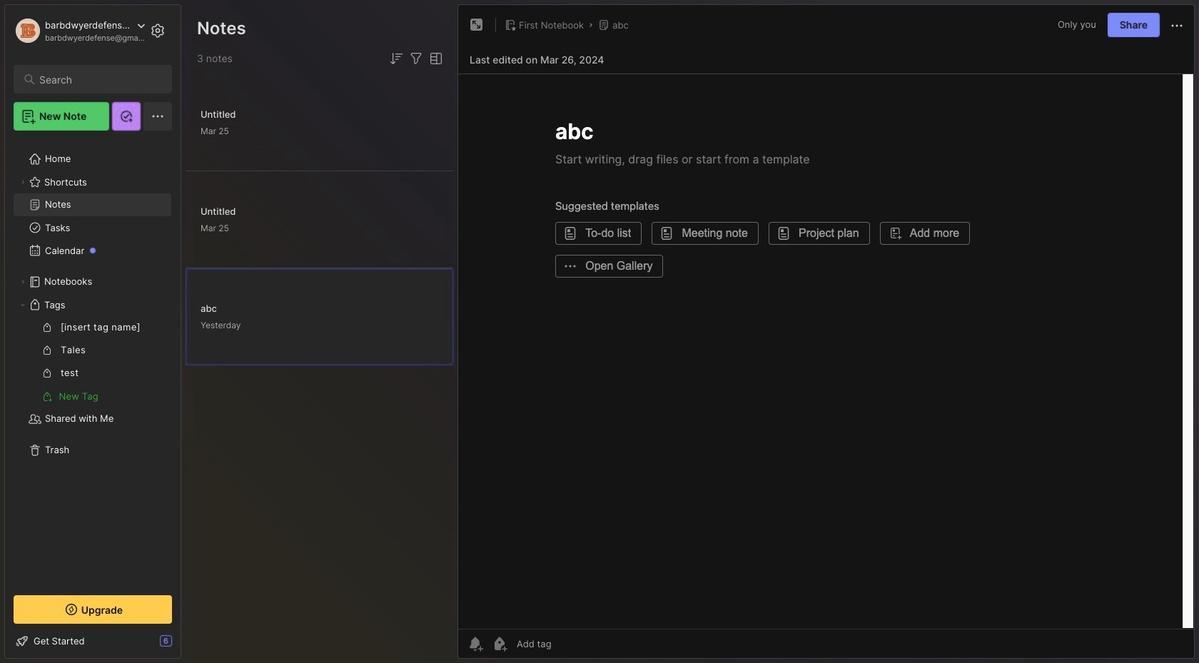 Task type: locate. For each thing, give the bounding box(es) containing it.
add tag image
[[491, 635, 508, 653]]

none search field inside 'main' element
[[39, 71, 159, 88]]

more actions image
[[1169, 17, 1186, 34]]

Search text field
[[39, 73, 159, 86]]

settings image
[[149, 22, 166, 39]]

Sort options field
[[388, 50, 405, 67]]

click to collapse image
[[180, 637, 191, 654]]

View options field
[[425, 50, 445, 67]]

main element
[[0, 0, 186, 663]]

Add tag field
[[515, 638, 623, 650]]

expand note image
[[468, 16, 485, 34]]

Account field
[[14, 16, 146, 45]]

tree inside 'main' element
[[5, 139, 181, 583]]

expand notebooks image
[[19, 278, 27, 286]]

tree
[[5, 139, 181, 583]]

group
[[14, 316, 171, 408]]

Add filters field
[[408, 50, 425, 67]]

None search field
[[39, 71, 159, 88]]

expand tags image
[[19, 301, 27, 309]]



Task type: describe. For each thing, give the bounding box(es) containing it.
add filters image
[[408, 50, 425, 67]]

More actions field
[[1169, 16, 1186, 34]]

group inside 'main' element
[[14, 316, 171, 408]]

note window element
[[458, 4, 1195, 663]]

Note Editor text field
[[458, 74, 1194, 629]]

add a reminder image
[[467, 635, 484, 653]]

Help and Learning task checklist field
[[5, 630, 181, 653]]



Task type: vqa. For each thing, say whether or not it's contained in the screenshot.
on in the 'Icon On A Note, Notebook, Stack Or Tag To Add It Here.'
no



